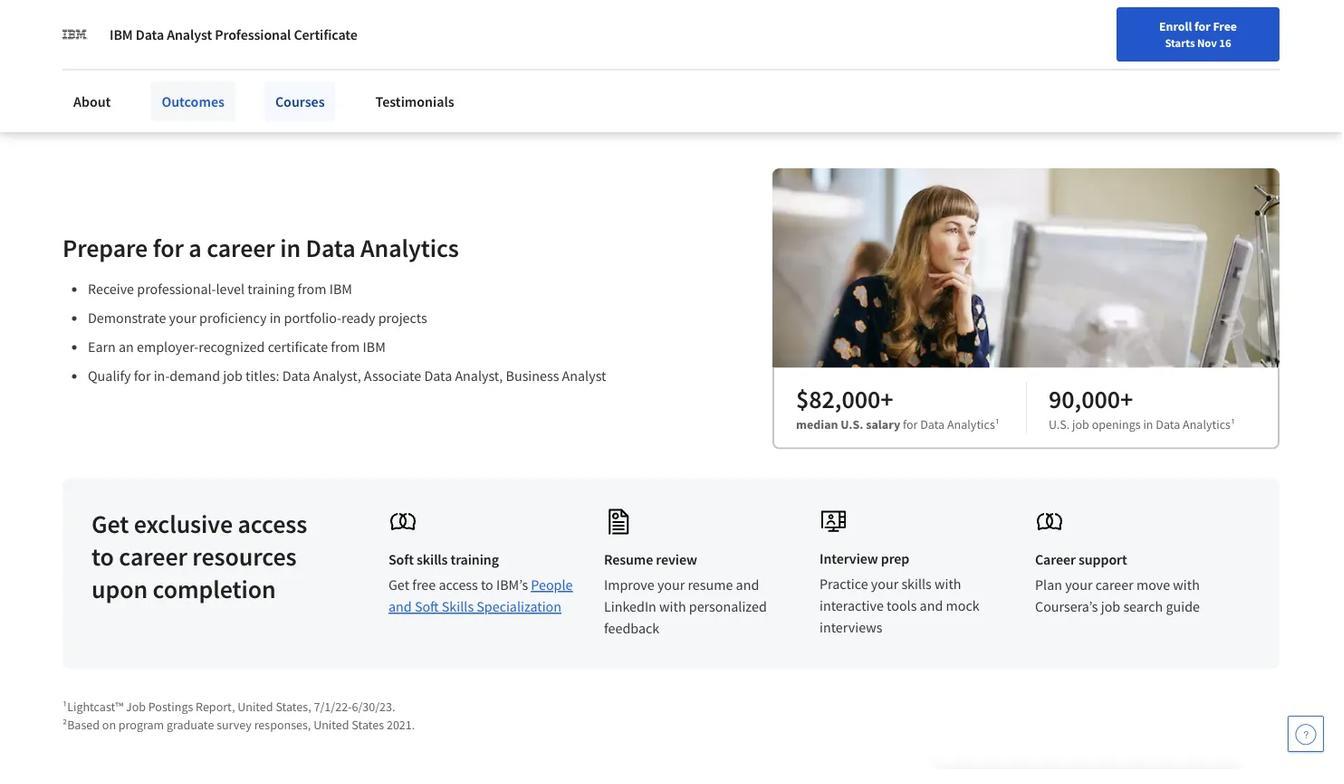 Task type: vqa. For each thing, say whether or not it's contained in the screenshot.
Johns Hopkins University IMAGE
no



Task type: locate. For each thing, give the bounding box(es) containing it.
analyst, right associate
[[455, 367, 503, 385]]

and right the tools
[[920, 597, 943, 615]]

0 horizontal spatial in-
[[92, 8, 121, 40]]

access
[[238, 508, 307, 540], [439, 576, 478, 595]]

1 horizontal spatial skills
[[417, 551, 448, 569]]

proficiency
[[199, 309, 267, 327]]

0 vertical spatial skills
[[216, 8, 271, 40]]

demand down how in the left of the page
[[121, 8, 211, 40]]

to
[[91, 541, 114, 572], [481, 576, 493, 595]]

analytics right openings
[[1183, 416, 1231, 432]]

search
[[1124, 598, 1163, 616]]

0 vertical spatial ibm
[[110, 25, 133, 43]]

with inside resume review improve your resume and linkedin with personalized feedback
[[659, 598, 686, 616]]

1 analyst, from the left
[[313, 367, 361, 385]]

your down professional-
[[169, 309, 196, 327]]

your down prep
[[871, 576, 899, 594]]

demand
[[121, 8, 211, 40], [170, 367, 220, 385]]

0 horizontal spatial soft
[[389, 551, 414, 569]]

demonstrate
[[88, 309, 166, 327]]

0 vertical spatial united
[[237, 699, 273, 715]]

with inside interview prep practice your skills with interactive tools and mock interviews
[[935, 576, 962, 594]]

0 horizontal spatial with
[[659, 598, 686, 616]]

demand inside "see how employees at top companies are mastering in-demand skills"
[[121, 8, 211, 40]]

prepare
[[62, 232, 148, 263]]

0 vertical spatial job
[[223, 367, 243, 385]]

2 vertical spatial skills
[[902, 576, 932, 594]]

2 horizontal spatial with
[[1173, 576, 1200, 595]]

2 horizontal spatial career
[[1096, 576, 1134, 595]]

0 vertical spatial from
[[298, 280, 327, 298]]

0 vertical spatial in-
[[92, 8, 121, 40]]

postings
[[148, 699, 193, 715]]

show notifications image
[[1098, 23, 1120, 44]]

+ inside $82,000 + median u.s. salary for data analytics ¹
[[881, 383, 894, 415]]

recognized
[[199, 338, 265, 356]]

your inside resume review improve your resume and linkedin with personalized feedback
[[658, 576, 685, 595]]

career inside get exclusive access to career resources upon completion
[[119, 541, 187, 572]]

ibm data analyst professional certificate
[[110, 25, 358, 43]]

in up portfolio-
[[280, 232, 301, 263]]

improve
[[604, 576, 655, 595]]

support
[[1079, 551, 1127, 569]]

+ up salary
[[881, 383, 894, 415]]

for
[[1195, 18, 1211, 34], [267, 61, 285, 79], [153, 232, 184, 263], [134, 367, 151, 385], [903, 416, 918, 432]]

0 horizontal spatial skills
[[216, 8, 271, 40]]

u.s. down 90,000
[[1049, 416, 1070, 432]]

+ inside 90,000 + u.s. job openings in data analytics ¹
[[1120, 383, 1133, 415]]

personalized
[[689, 598, 767, 616]]

your
[[169, 309, 196, 327], [871, 576, 899, 594], [658, 576, 685, 595], [1065, 576, 1093, 595]]

ibm down see
[[110, 25, 133, 43]]

1 horizontal spatial job
[[1073, 416, 1090, 432]]

to left ibm's at left bottom
[[481, 576, 493, 595]]

skills
[[216, 8, 271, 40], [417, 551, 448, 569], [902, 576, 932, 594]]

data right salary
[[920, 416, 945, 432]]

skills inside "see how employees at top companies are mastering in-demand skills"
[[216, 8, 271, 40]]

career inside career support plan your career move with coursera's job search guide
[[1096, 576, 1134, 595]]

get up upon
[[91, 508, 129, 540]]

your down review
[[658, 576, 685, 595]]

1 horizontal spatial +
[[1120, 383, 1133, 415]]

your inside interview prep practice your skills with interactive tools and mock interviews
[[871, 576, 899, 594]]

0 horizontal spatial ibm
[[110, 25, 133, 43]]

1 horizontal spatial with
[[935, 576, 962, 594]]

skills up the tools
[[902, 576, 932, 594]]

$82,000
[[796, 383, 881, 415]]

resources
[[192, 541, 297, 572]]

menu item
[[962, 18, 1079, 77]]

your for career support plan your career move with coursera's job search guide
[[1065, 576, 1093, 595]]

0 horizontal spatial analyst
[[167, 25, 212, 43]]

0 horizontal spatial united
[[237, 699, 273, 715]]

united down 7/1/22-
[[314, 717, 349, 733]]

review
[[656, 551, 697, 569]]

with
[[935, 576, 962, 594], [1173, 576, 1200, 595], [659, 598, 686, 616]]

1 vertical spatial get
[[389, 576, 409, 595]]

in up certificate
[[270, 309, 281, 327]]

0 horizontal spatial get
[[91, 508, 129, 540]]

2 vertical spatial job
[[1101, 598, 1121, 616]]

career down exclusive
[[119, 541, 187, 572]]

an
[[119, 338, 134, 356]]

and up personalized in the right of the page
[[736, 576, 759, 595]]

more
[[131, 61, 164, 79]]

skills down employees on the top left
[[216, 8, 271, 40]]

access inside get exclusive access to career resources upon completion
[[238, 508, 307, 540]]

1 vertical spatial united
[[314, 717, 349, 733]]

0 horizontal spatial ¹
[[995, 416, 1000, 432]]

2 vertical spatial career
[[1096, 576, 1134, 595]]

skills inside interview prep practice your skills with interactive tools and mock interviews
[[902, 576, 932, 594]]

¹ for $82,000
[[995, 416, 1000, 432]]

see
[[92, 0, 132, 7]]

for right qualify
[[134, 367, 151, 385]]

career
[[207, 232, 275, 263], [119, 541, 187, 572], [1096, 576, 1134, 595]]

in inside 90,000 + u.s. job openings in data analytics ¹
[[1143, 416, 1154, 432]]

ibm up ready
[[329, 280, 352, 298]]

soft down free at the bottom of page
[[415, 598, 439, 616]]

0 horizontal spatial +
[[881, 383, 894, 415]]

graduate
[[167, 717, 214, 733]]

u.s. inside 90,000 + u.s. job openings in data analytics ¹
[[1049, 416, 1070, 432]]

in- down see
[[92, 8, 121, 40]]

0 vertical spatial career
[[207, 232, 275, 263]]

get left free at the bottom of page
[[389, 576, 409, 595]]

analytics inside $82,000 + median u.s. salary for data analytics ¹
[[947, 416, 995, 432]]

2 ¹ from the left
[[1231, 416, 1236, 432]]

analytics
[[361, 232, 459, 263], [947, 416, 995, 432], [1183, 416, 1231, 432]]

business
[[288, 61, 343, 79], [506, 367, 559, 385]]

1 horizontal spatial access
[[439, 576, 478, 595]]

0 vertical spatial to
[[91, 541, 114, 572]]

1 horizontal spatial analytics
[[947, 416, 995, 432]]

certificate
[[294, 25, 358, 43]]

+
[[881, 383, 894, 415], [1120, 383, 1133, 415]]

and left skills
[[389, 598, 412, 616]]

your inside career support plan your career move with coursera's job search guide
[[1065, 576, 1093, 595]]

in- down employer-
[[154, 367, 170, 385]]

2 + from the left
[[1120, 383, 1133, 415]]

1 vertical spatial from
[[331, 338, 360, 356]]

¹ inside $82,000 + median u.s. salary for data analytics ¹
[[995, 416, 1000, 432]]

0 horizontal spatial to
[[91, 541, 114, 572]]

$82,000 + median u.s. salary for data analytics ¹
[[796, 383, 1000, 432]]

1 vertical spatial skills
[[417, 551, 448, 569]]

ibm's
[[496, 576, 528, 595]]

tools
[[887, 597, 917, 615]]

data down how in the left of the page
[[136, 25, 164, 43]]

courses
[[275, 92, 325, 111]]

data
[[136, 25, 164, 43], [306, 232, 356, 263], [282, 367, 310, 385], [424, 367, 452, 385], [920, 416, 945, 432], [1156, 416, 1181, 432]]

1 horizontal spatial and
[[736, 576, 759, 595]]

1 vertical spatial business
[[506, 367, 559, 385]]

soft
[[389, 551, 414, 569], [415, 598, 439, 616]]

ibm
[[110, 25, 133, 43], [329, 280, 352, 298], [363, 338, 386, 356]]

and
[[736, 576, 759, 595], [920, 597, 943, 615], [389, 598, 412, 616]]

with right linkedin
[[659, 598, 686, 616]]

for up nov
[[1195, 18, 1211, 34]]

united
[[237, 699, 273, 715], [314, 717, 349, 733]]

guide
[[1166, 598, 1200, 616]]

0 horizontal spatial from
[[298, 280, 327, 298]]

1 horizontal spatial soft
[[415, 598, 439, 616]]

2 u.s. from the left
[[1049, 416, 1070, 432]]

career up level
[[207, 232, 275, 263]]

coursera
[[207, 61, 264, 79]]

1 vertical spatial soft
[[415, 598, 439, 616]]

None search field
[[258, 11, 593, 48]]

0 horizontal spatial business
[[288, 61, 343, 79]]

1 vertical spatial access
[[439, 576, 478, 595]]

0 horizontal spatial job
[[223, 367, 243, 385]]

0 horizontal spatial training
[[248, 280, 295, 298]]

0 horizontal spatial analyst,
[[313, 367, 361, 385]]

to inside get exclusive access to career resources upon completion
[[91, 541, 114, 572]]

2 horizontal spatial and
[[920, 597, 943, 615]]

portfolio-
[[284, 309, 341, 327]]

from up portfolio-
[[298, 280, 327, 298]]

1 u.s. from the left
[[841, 416, 864, 432]]

1 vertical spatial demand
[[170, 367, 220, 385]]

2 vertical spatial in
[[1143, 416, 1154, 432]]

0 vertical spatial get
[[91, 508, 129, 540]]

1 vertical spatial to
[[481, 576, 493, 595]]

1 vertical spatial in
[[270, 309, 281, 327]]

1 vertical spatial analyst
[[562, 367, 606, 385]]

enroll
[[1159, 18, 1192, 34]]

testimonials
[[376, 92, 454, 111]]

1 vertical spatial ibm
[[329, 280, 352, 298]]

skills up free at the bottom of page
[[417, 551, 448, 569]]

with up mock
[[935, 576, 962, 594]]

1 horizontal spatial to
[[481, 576, 493, 595]]

for for career
[[153, 232, 184, 263]]

receive
[[88, 280, 134, 298]]

demand down employer-
[[170, 367, 220, 385]]

exclusive
[[134, 508, 233, 540]]

2 horizontal spatial ibm
[[363, 338, 386, 356]]

data inside 90,000 + u.s. job openings in data analytics ¹
[[1156, 416, 1181, 432]]

data right openings
[[1156, 416, 1181, 432]]

in right openings
[[1143, 416, 1154, 432]]

training up the get free access to ibm's
[[451, 551, 499, 569]]

for right salary
[[903, 416, 918, 432]]

1 vertical spatial job
[[1073, 416, 1090, 432]]

training up demonstrate your proficiency in portfolio-ready projects
[[248, 280, 295, 298]]

1 vertical spatial career
[[119, 541, 187, 572]]

linkedin
[[604, 598, 657, 616]]

1 horizontal spatial ibm
[[329, 280, 352, 298]]

1 horizontal spatial analyst,
[[455, 367, 503, 385]]

2 horizontal spatial job
[[1101, 598, 1121, 616]]

career down 'support'
[[1096, 576, 1134, 595]]

training
[[248, 280, 295, 298], [451, 551, 499, 569]]

projects
[[378, 309, 427, 327]]

analytics up projects at the top left of the page
[[361, 232, 459, 263]]

job
[[223, 367, 243, 385], [1073, 416, 1090, 432], [1101, 598, 1121, 616]]

qualify
[[88, 367, 131, 385]]

get inside get exclusive access to career resources upon completion
[[91, 508, 129, 540]]

completion
[[153, 573, 276, 605]]

data down certificate
[[282, 367, 310, 385]]

2 horizontal spatial analytics
[[1183, 416, 1231, 432]]

1 ¹ from the left
[[995, 416, 1000, 432]]

0 horizontal spatial career
[[119, 541, 187, 572]]

in
[[280, 232, 301, 263], [270, 309, 281, 327], [1143, 416, 1154, 432]]

to up upon
[[91, 541, 114, 572]]

access up skills
[[439, 576, 478, 595]]

from up qualify for in-demand job titles: data analyst, associate data analyst, business analyst
[[331, 338, 360, 356]]

job left search
[[1101, 598, 1121, 616]]

u.s. down $82,000
[[841, 416, 864, 432]]

analyst, down certificate
[[313, 367, 361, 385]]

¹ inside 90,000 + u.s. job openings in data analytics ¹
[[1231, 416, 1236, 432]]

receive professional-level training from ibm
[[88, 280, 352, 298]]

data up portfolio-
[[306, 232, 356, 263]]

skills
[[442, 598, 474, 616]]

your up coursera's
[[1065, 576, 1093, 595]]

1 horizontal spatial u.s.
[[1049, 416, 1070, 432]]

1 horizontal spatial in-
[[154, 367, 170, 385]]

resume
[[688, 576, 733, 595]]

+ up openings
[[1120, 383, 1133, 415]]

your for resume review improve your resume and linkedin with personalized feedback
[[658, 576, 685, 595]]

1 + from the left
[[881, 383, 894, 415]]

get for get free access to ibm's
[[389, 576, 409, 595]]

ibm down ready
[[363, 338, 386, 356]]

free
[[1213, 18, 1237, 34]]

0 horizontal spatial u.s.
[[841, 416, 864, 432]]

u.s.
[[841, 416, 864, 432], [1049, 416, 1070, 432]]

analytics right salary
[[947, 416, 995, 432]]

job down 90,000
[[1073, 416, 1090, 432]]

help center image
[[1295, 724, 1317, 745]]

2 horizontal spatial skills
[[902, 576, 932, 594]]

enroll for free starts nov 16
[[1159, 18, 1237, 50]]

job down recognized
[[223, 367, 243, 385]]

analytics inside 90,000 + u.s. job openings in data analytics ¹
[[1183, 416, 1231, 432]]

learn
[[92, 61, 128, 79]]

united up survey
[[237, 699, 273, 715]]

soft up free at the bottom of page
[[389, 551, 414, 569]]

get free access to ibm's
[[389, 576, 531, 595]]

resume review improve your resume and linkedin with personalized feedback
[[604, 551, 767, 638]]

earn
[[88, 338, 116, 356]]

employees
[[188, 0, 306, 7]]

1 horizontal spatial ¹
[[1231, 416, 1236, 432]]

and inside resume review improve your resume and linkedin with personalized feedback
[[736, 576, 759, 595]]

0 horizontal spatial and
[[389, 598, 412, 616]]

for left a at the top left
[[153, 232, 184, 263]]

coursera's
[[1035, 598, 1098, 616]]

1 horizontal spatial get
[[389, 576, 409, 595]]

0 horizontal spatial access
[[238, 508, 307, 540]]

for inside enroll for free starts nov 16
[[1195, 18, 1211, 34]]

access for free
[[439, 576, 478, 595]]

report,
[[196, 699, 235, 715]]

0 vertical spatial access
[[238, 508, 307, 540]]

on
[[102, 717, 116, 733]]

with up guide
[[1173, 576, 1200, 595]]

coursera image
[[22, 15, 137, 44]]

feedback
[[604, 620, 660, 638]]

for up courses
[[267, 61, 285, 79]]

²based
[[62, 717, 100, 733]]

1 vertical spatial training
[[451, 551, 499, 569]]

access up resources
[[238, 508, 307, 540]]

0 vertical spatial demand
[[121, 8, 211, 40]]



Task type: describe. For each thing, give the bounding box(es) containing it.
90,000
[[1049, 383, 1120, 415]]

analytics for 90,000
[[1183, 416, 1231, 432]]

about
[[167, 61, 204, 79]]

career for plan
[[1096, 576, 1134, 595]]

¹lightcast™ job postings report, united states, 7/1/22-6/30/23. ²based on program graduate survey responses, united states 2021.
[[62, 699, 415, 733]]

move
[[1137, 576, 1170, 595]]

1 horizontal spatial business
[[506, 367, 559, 385]]

in- inside "see how employees at top companies are mastering in-demand skills"
[[92, 8, 121, 40]]

titles:
[[245, 367, 279, 385]]

1 horizontal spatial career
[[207, 232, 275, 263]]

interview prep practice your skills with interactive tools and mock interviews
[[820, 550, 980, 637]]

mock
[[946, 597, 980, 615]]

employer-
[[137, 338, 199, 356]]

ibm image
[[62, 22, 88, 47]]

outcomes link
[[151, 82, 235, 121]]

courses link
[[264, 82, 336, 121]]

6/30/23.
[[352, 699, 395, 715]]

0 vertical spatial in
[[280, 232, 301, 263]]

resume
[[604, 551, 653, 569]]

states
[[352, 717, 384, 733]]

specialization
[[477, 598, 562, 616]]

0 horizontal spatial analytics
[[361, 232, 459, 263]]

at
[[311, 0, 332, 7]]

how
[[137, 0, 183, 7]]

1 vertical spatial in-
[[154, 367, 170, 385]]

career support plan your career move with coursera's job search guide
[[1035, 551, 1200, 616]]

u.s. inside $82,000 + median u.s. salary for data analytics ¹
[[841, 416, 864, 432]]

starts
[[1165, 35, 1195, 50]]

coursera enterprise logos image
[[876, 0, 1238, 67]]

people and soft skills specialization link
[[389, 576, 573, 616]]

learn more about coursera for business link
[[92, 61, 343, 79]]

0 vertical spatial soft
[[389, 551, 414, 569]]

are
[[501, 0, 536, 7]]

to for career
[[91, 541, 114, 572]]

1 horizontal spatial united
[[314, 717, 349, 733]]

¹lightcast™
[[62, 699, 123, 715]]

openings
[[1092, 416, 1141, 432]]

plan
[[1035, 576, 1062, 595]]

data right associate
[[424, 367, 452, 385]]

top
[[337, 0, 374, 7]]

access for exclusive
[[238, 508, 307, 540]]

interactive
[[820, 597, 884, 615]]

career for access
[[119, 541, 187, 572]]

median
[[796, 416, 838, 432]]

people
[[531, 576, 573, 595]]

prepare for a career in data analytics
[[62, 232, 459, 263]]

0 vertical spatial analyst
[[167, 25, 212, 43]]

job
[[126, 699, 146, 715]]

upon
[[91, 573, 148, 605]]

2021.
[[387, 717, 415, 733]]

see how employees at top companies are mastering in-demand skills
[[92, 0, 650, 40]]

testimonials link
[[365, 82, 465, 121]]

and inside interview prep practice your skills with interactive tools and mock interviews
[[920, 597, 943, 615]]

analytics for $82,000
[[947, 416, 995, 432]]

professional-
[[137, 280, 216, 298]]

1 horizontal spatial analyst
[[562, 367, 606, 385]]

salary
[[866, 416, 901, 432]]

associate
[[364, 367, 421, 385]]

ready
[[341, 309, 375, 327]]

to for ibm's
[[481, 576, 493, 595]]

get exclusive access to career resources upon completion
[[91, 508, 307, 605]]

and inside people and soft skills specialization
[[389, 598, 412, 616]]

+ for 90,000
[[1120, 383, 1133, 415]]

people and soft skills specialization
[[389, 576, 573, 616]]

survey
[[217, 717, 252, 733]]

+ for $82,000
[[881, 383, 894, 415]]

7/1/22-
[[314, 699, 352, 715]]

2 vertical spatial ibm
[[363, 338, 386, 356]]

responses,
[[254, 717, 311, 733]]

prep
[[881, 550, 910, 568]]

about
[[73, 92, 111, 111]]

companies
[[379, 0, 496, 7]]

career
[[1035, 551, 1076, 569]]

earn an employer-recognized certificate from ibm
[[88, 338, 386, 356]]

for for starts
[[1195, 18, 1211, 34]]

professional
[[215, 25, 291, 43]]

data inside $82,000 + median u.s. salary for data analytics ¹
[[920, 416, 945, 432]]

1 horizontal spatial training
[[451, 551, 499, 569]]

a
[[189, 232, 202, 263]]

job inside career support plan your career move with coursera's job search guide
[[1101, 598, 1121, 616]]

free
[[412, 576, 436, 595]]

level
[[216, 280, 245, 298]]

outcomes
[[162, 92, 225, 111]]

qualify for in-demand job titles: data analyst, associate data analyst, business analyst
[[88, 367, 606, 385]]

about link
[[62, 82, 122, 121]]

your for interview prep practice your skills with interactive tools and mock interviews
[[871, 576, 899, 594]]

certificate
[[268, 338, 328, 356]]

job inside 90,000 + u.s. job openings in data analytics ¹
[[1073, 416, 1090, 432]]

¹ for 90,000
[[1231, 416, 1236, 432]]

soft inside people and soft skills specialization
[[415, 598, 439, 616]]

1 horizontal spatial from
[[331, 338, 360, 356]]

2 analyst, from the left
[[455, 367, 503, 385]]

interview
[[820, 550, 878, 568]]

get for get exclusive access to career resources upon completion
[[91, 508, 129, 540]]

practice
[[820, 576, 868, 594]]

for inside $82,000 + median u.s. salary for data analytics ¹
[[903, 416, 918, 432]]

with inside career support plan your career move with coursera's job search guide
[[1173, 576, 1200, 595]]

0 vertical spatial training
[[248, 280, 295, 298]]

program
[[119, 717, 164, 733]]

learn more about coursera for business
[[92, 61, 343, 79]]

0 vertical spatial business
[[288, 61, 343, 79]]

mastering
[[541, 0, 650, 7]]

16
[[1219, 35, 1232, 50]]

soft skills training
[[389, 551, 499, 569]]

demonstrate your proficiency in portfolio-ready projects
[[88, 309, 427, 327]]

90,000 + u.s. job openings in data analytics ¹
[[1049, 383, 1236, 432]]

for for demand
[[134, 367, 151, 385]]



